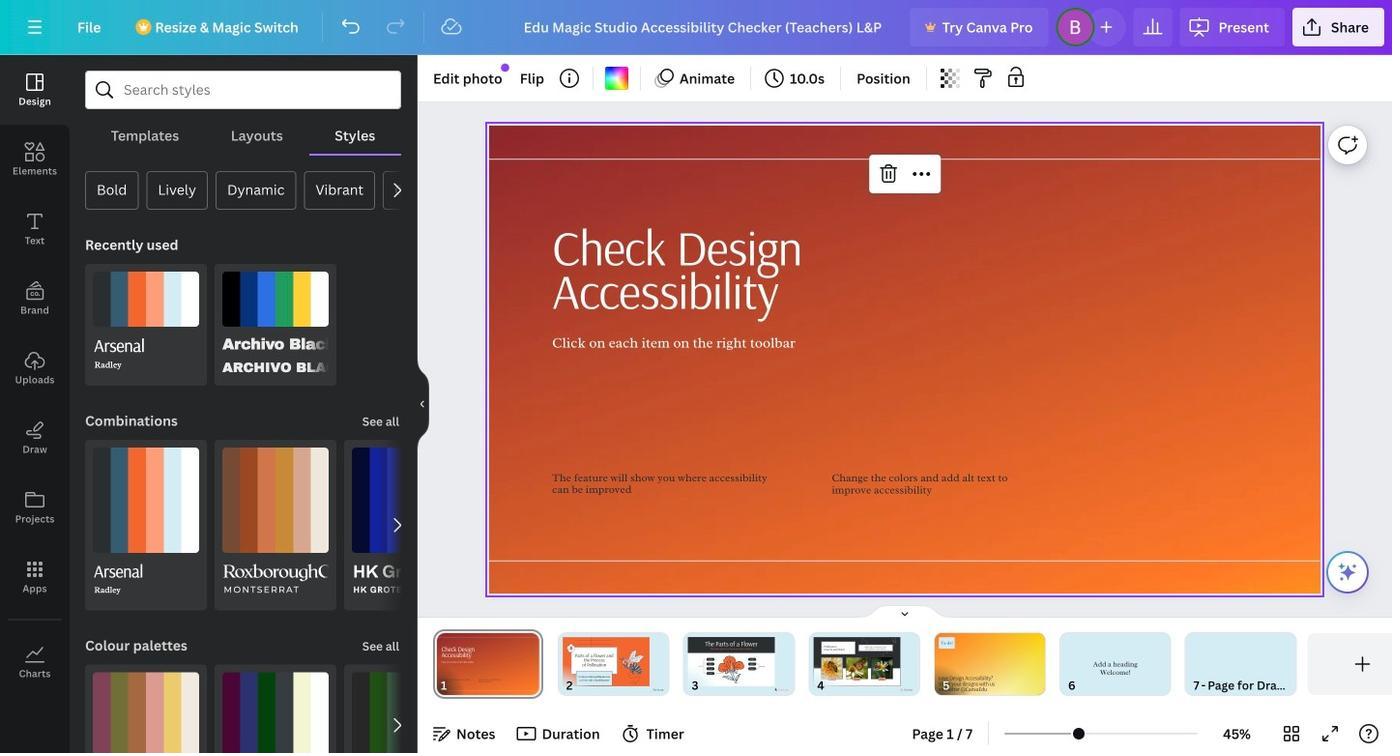Task type: locate. For each thing, give the bounding box(es) containing it.
apply style image
[[93, 673, 199, 753], [222, 673, 329, 753], [352, 673, 458, 753]]

2 apply style image from the left
[[222, 673, 329, 753]]

2 horizontal spatial pink rectangle image
[[814, 638, 901, 687]]

1 horizontal spatial apply style image
[[222, 673, 329, 753]]

Design title text field
[[508, 8, 903, 46]]

2 horizontal spatial apply style image
[[352, 673, 458, 753]]

1 pink rectangle image from the left
[[563, 638, 650, 687]]

0 horizontal spatial apply style image
[[93, 673, 199, 753]]

0 horizontal spatial pink rectangle image
[[563, 638, 650, 687]]

canva assistant image
[[1337, 561, 1360, 584]]

3 pink rectangle image from the left
[[814, 638, 901, 687]]

1 horizontal spatial pink rectangle image
[[688, 638, 775, 687]]

side panel tab list
[[0, 55, 70, 697]]

2 pink rectangle image from the left
[[688, 638, 775, 687]]

hide image
[[417, 358, 429, 451]]

Page title text field
[[455, 676, 463, 695]]

no colour image
[[605, 67, 629, 90]]

pink rectangle image
[[563, 638, 650, 687], [688, 638, 775, 687], [814, 638, 901, 687]]



Task type: vqa. For each thing, say whether or not it's contained in the screenshot.
THE GRADE 10 link
no



Task type: describe. For each thing, give the bounding box(es) containing it.
Zoom button
[[1206, 719, 1269, 750]]

main menu bar
[[0, 0, 1393, 55]]

3 apply style image from the left
[[352, 673, 458, 753]]

hide pages image
[[859, 604, 952, 620]]

page 1 image
[[433, 634, 543, 695]]

Search styles search field
[[124, 72, 363, 108]]

1 apply style image from the left
[[93, 673, 199, 753]]



